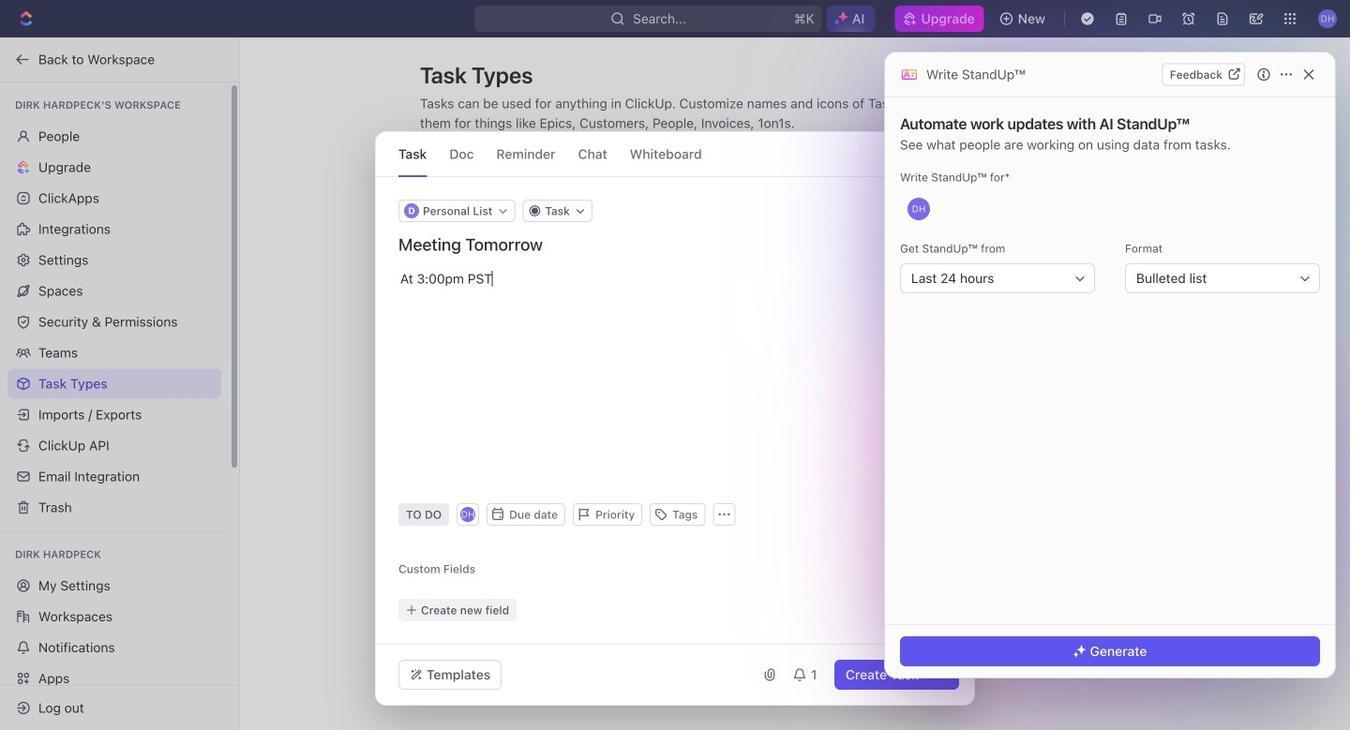 Task type: describe. For each thing, give the bounding box(es) containing it.
Task Name text field
[[399, 233, 956, 256]]



Task type: locate. For each thing, give the bounding box(es) containing it.
dialog
[[375, 131, 975, 706]]



Task type: vqa. For each thing, say whether or not it's contained in the screenshot.
add corresponding to bottom ADD TASK button
no



